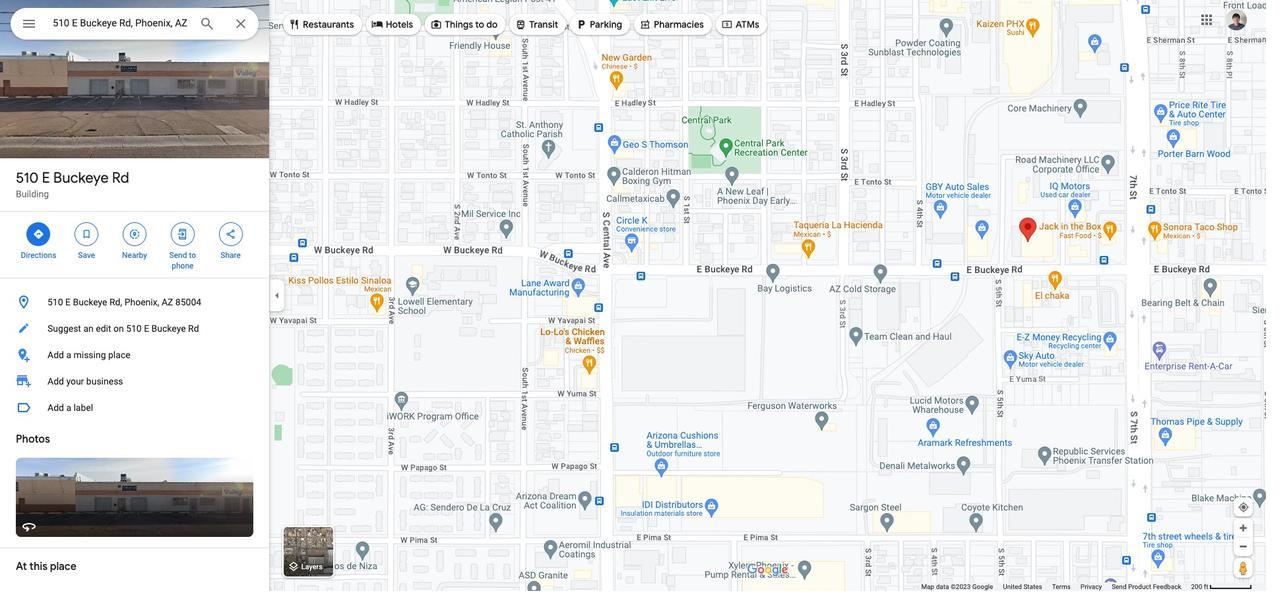 Task type: describe. For each thing, give the bounding box(es) containing it.
privacy
[[1081, 584, 1102, 591]]

az
[[162, 297, 173, 308]]

510 for rd,
[[48, 297, 63, 308]]

510 inside button
[[126, 323, 142, 334]]

200 ft button
[[1192, 584, 1253, 591]]

510 e buckeye rd building
[[16, 169, 129, 199]]


[[721, 17, 733, 32]]

your
[[66, 376, 84, 387]]

rd,
[[110, 297, 122, 308]]

label
[[74, 403, 93, 413]]

510 E Buckeye Rd, Phoenix, AZ 85004 field
[[11, 8, 259, 40]]

layers
[[301, 563, 323, 572]]

e inside button
[[144, 323, 149, 334]]

actions for 510 e buckeye rd region
[[0, 212, 269, 278]]

hotels
[[386, 18, 413, 30]]

photos
[[16, 433, 50, 446]]

 hotels
[[371, 17, 413, 32]]

a for label
[[66, 403, 71, 413]]

add for add your business
[[48, 376, 64, 387]]

zoom in image
[[1239, 523, 1249, 533]]

add your business
[[48, 376, 123, 387]]

add a label
[[48, 403, 93, 413]]

ft
[[1204, 584, 1209, 591]]

on
[[114, 323, 124, 334]]

an
[[83, 323, 94, 334]]

things
[[445, 18, 473, 30]]

google account: nolan park  
(nolan.park@adept.ai) image
[[1226, 9, 1248, 30]]

 restaurants
[[288, 17, 354, 32]]

 button
[[11, 8, 48, 42]]

200
[[1192, 584, 1203, 591]]

map data ©2023 google
[[922, 584, 994, 591]]


[[371, 17, 383, 32]]

to inside send to phone
[[189, 251, 196, 260]]

states
[[1024, 584, 1043, 591]]


[[81, 227, 93, 242]]

do
[[487, 18, 498, 30]]

510 e buckeye rd, phoenix, az 85004 button
[[0, 289, 269, 316]]

510 for rd
[[16, 169, 39, 187]]

building
[[16, 189, 49, 199]]

1 vertical spatial place
[[50, 560, 76, 574]]

product
[[1129, 584, 1152, 591]]

data
[[936, 584, 949, 591]]

send to phone
[[169, 251, 196, 271]]

transit
[[530, 18, 558, 30]]

add for add a missing place
[[48, 350, 64, 360]]

collapse side panel image
[[270, 288, 284, 303]]

directions
[[21, 251, 56, 260]]


[[177, 227, 189, 242]]

none field inside 510 e buckeye rd, phoenix, az 85004 field
[[53, 15, 189, 31]]

map
[[922, 584, 935, 591]]

510 e buckeye rd main content
[[0, 0, 269, 591]]

add a missing place
[[48, 350, 130, 360]]

add your business link
[[0, 368, 269, 395]]

atms
[[736, 18, 760, 30]]


[[21, 15, 37, 33]]

 transit
[[515, 17, 558, 32]]

nearby
[[122, 251, 147, 260]]

missing
[[74, 350, 106, 360]]

save
[[78, 251, 95, 260]]

show your location image
[[1238, 502, 1250, 514]]



Task type: locate. For each thing, give the bounding box(es) containing it.
1 a from the top
[[66, 350, 71, 360]]

510 up suggest
[[48, 297, 63, 308]]

footer inside google maps element
[[922, 583, 1192, 591]]

a left the 'missing'
[[66, 350, 71, 360]]

phone
[[172, 261, 194, 271]]

google maps element
[[0, 0, 1267, 591]]

0 vertical spatial place
[[108, 350, 130, 360]]

buckeye inside the 510 e buckeye rd building
[[53, 169, 109, 187]]

google
[[973, 584, 994, 591]]

united
[[1004, 584, 1022, 591]]

add
[[48, 350, 64, 360], [48, 376, 64, 387], [48, 403, 64, 413]]

510 up building
[[16, 169, 39, 187]]

buckeye for rd,
[[73, 297, 107, 308]]

0 horizontal spatial e
[[42, 169, 50, 187]]

0 vertical spatial e
[[42, 169, 50, 187]]

footer
[[922, 583, 1192, 591]]

united states button
[[1004, 583, 1043, 591]]

rd up 
[[112, 169, 129, 187]]

0 vertical spatial 510
[[16, 169, 39, 187]]

1 horizontal spatial e
[[65, 297, 71, 308]]

 search field
[[11, 8, 259, 42]]

a for missing
[[66, 350, 71, 360]]

send product feedback button
[[1112, 583, 1182, 591]]

buckeye
[[53, 169, 109, 187], [73, 297, 107, 308], [152, 323, 186, 334]]

e
[[42, 169, 50, 187], [65, 297, 71, 308], [144, 323, 149, 334]]


[[515, 17, 527, 32]]

edit
[[96, 323, 111, 334]]

510 right on
[[126, 323, 142, 334]]

e up suggest
[[65, 297, 71, 308]]

1 horizontal spatial send
[[1112, 584, 1127, 591]]


[[225, 227, 237, 242]]

send for send to phone
[[169, 251, 187, 260]]

 pharmacies
[[640, 17, 704, 32]]

1 horizontal spatial to
[[475, 18, 485, 30]]

send
[[169, 251, 187, 260], [1112, 584, 1127, 591]]

e for rd,
[[65, 297, 71, 308]]

suggest an edit on 510 e buckeye rd button
[[0, 316, 269, 342]]

1 horizontal spatial rd
[[188, 323, 199, 334]]

restaurants
[[303, 18, 354, 30]]

footer containing map data ©2023 google
[[922, 583, 1192, 591]]

0 vertical spatial a
[[66, 350, 71, 360]]

to
[[475, 18, 485, 30], [189, 251, 196, 260]]

place
[[108, 350, 130, 360], [50, 560, 76, 574]]

2 horizontal spatial 510
[[126, 323, 142, 334]]

send up phone
[[169, 251, 187, 260]]

0 horizontal spatial 510
[[16, 169, 39, 187]]

share
[[221, 251, 241, 260]]

1 add from the top
[[48, 350, 64, 360]]

None field
[[53, 15, 189, 31]]

at this place
[[16, 560, 76, 574]]

e inside button
[[65, 297, 71, 308]]

2 horizontal spatial e
[[144, 323, 149, 334]]

add left the label
[[48, 403, 64, 413]]

0 horizontal spatial send
[[169, 251, 187, 260]]

e down phoenix, on the left of the page
[[144, 323, 149, 334]]

©2023
[[951, 584, 971, 591]]

a
[[66, 350, 71, 360], [66, 403, 71, 413]]

200 ft
[[1192, 584, 1209, 591]]

place down on
[[108, 350, 130, 360]]

 atms
[[721, 17, 760, 32]]

send product feedback
[[1112, 584, 1182, 591]]

1 horizontal spatial place
[[108, 350, 130, 360]]


[[288, 17, 300, 32]]

85004
[[175, 297, 201, 308]]

buckeye down the az
[[152, 323, 186, 334]]

1 vertical spatial buckeye
[[73, 297, 107, 308]]

1 horizontal spatial 510
[[48, 297, 63, 308]]

2 vertical spatial e
[[144, 323, 149, 334]]

1 vertical spatial to
[[189, 251, 196, 260]]

2 vertical spatial buckeye
[[152, 323, 186, 334]]

buckeye inside button
[[73, 297, 107, 308]]

1 vertical spatial 510
[[48, 297, 63, 308]]


[[640, 17, 651, 32]]

0 vertical spatial add
[[48, 350, 64, 360]]


[[129, 227, 141, 242]]

parking
[[590, 18, 622, 30]]

suggest
[[48, 323, 81, 334]]

show street view coverage image
[[1234, 558, 1253, 578]]

0 vertical spatial send
[[169, 251, 187, 260]]

send left product
[[1112, 584, 1127, 591]]

suggest an edit on 510 e buckeye rd
[[48, 323, 199, 334]]

zoom out image
[[1239, 542, 1249, 552]]

add for add a label
[[48, 403, 64, 413]]

this
[[29, 560, 48, 574]]

add left your
[[48, 376, 64, 387]]

2 add from the top
[[48, 376, 64, 387]]

0 vertical spatial buckeye
[[53, 169, 109, 187]]

510 inside the 510 e buckeye rd building
[[16, 169, 39, 187]]

2 vertical spatial 510
[[126, 323, 142, 334]]

buckeye inside button
[[152, 323, 186, 334]]

buckeye for rd
[[53, 169, 109, 187]]

3 add from the top
[[48, 403, 64, 413]]

rd inside the 510 e buckeye rd building
[[112, 169, 129, 187]]

2 a from the top
[[66, 403, 71, 413]]

to left do
[[475, 18, 485, 30]]

rd inside button
[[188, 323, 199, 334]]


[[33, 227, 44, 242]]

1 vertical spatial rd
[[188, 323, 199, 334]]

to up phone
[[189, 251, 196, 260]]

add a label button
[[0, 395, 269, 421]]

2 vertical spatial add
[[48, 403, 64, 413]]

0 vertical spatial rd
[[112, 169, 129, 187]]

place right this
[[50, 560, 76, 574]]

send for send product feedback
[[1112, 584, 1127, 591]]

add a missing place button
[[0, 342, 269, 368]]


[[430, 17, 442, 32]]

feedback
[[1153, 584, 1182, 591]]

terms
[[1053, 584, 1071, 591]]

1 vertical spatial send
[[1112, 584, 1127, 591]]

to inside  things to do
[[475, 18, 485, 30]]

send inside button
[[1112, 584, 1127, 591]]

at
[[16, 560, 27, 574]]

0 horizontal spatial to
[[189, 251, 196, 260]]

phoenix,
[[125, 297, 159, 308]]

1 vertical spatial a
[[66, 403, 71, 413]]

 parking
[[576, 17, 622, 32]]

1 vertical spatial e
[[65, 297, 71, 308]]

e for rd
[[42, 169, 50, 187]]

0 vertical spatial to
[[475, 18, 485, 30]]

0 horizontal spatial place
[[50, 560, 76, 574]]

rd
[[112, 169, 129, 187], [188, 323, 199, 334]]

510 inside button
[[48, 297, 63, 308]]

privacy button
[[1081, 583, 1102, 591]]

place inside add a missing place button
[[108, 350, 130, 360]]

add down suggest
[[48, 350, 64, 360]]

send inside send to phone
[[169, 251, 187, 260]]

united states
[[1004, 584, 1043, 591]]


[[576, 17, 588, 32]]

business
[[86, 376, 123, 387]]

terms button
[[1053, 583, 1071, 591]]

buckeye up 
[[53, 169, 109, 187]]

 things to do
[[430, 17, 498, 32]]

rd down "85004"
[[188, 323, 199, 334]]

0 horizontal spatial rd
[[112, 169, 129, 187]]

e up building
[[42, 169, 50, 187]]

a left the label
[[66, 403, 71, 413]]

buckeye left rd,
[[73, 297, 107, 308]]

1 vertical spatial add
[[48, 376, 64, 387]]

e inside the 510 e buckeye rd building
[[42, 169, 50, 187]]

pharmacies
[[654, 18, 704, 30]]

510
[[16, 169, 39, 187], [48, 297, 63, 308], [126, 323, 142, 334]]

510 e buckeye rd, phoenix, az 85004
[[48, 297, 201, 308]]



Task type: vqa. For each thing, say whether or not it's contained in the screenshot.
Add a label button
yes



